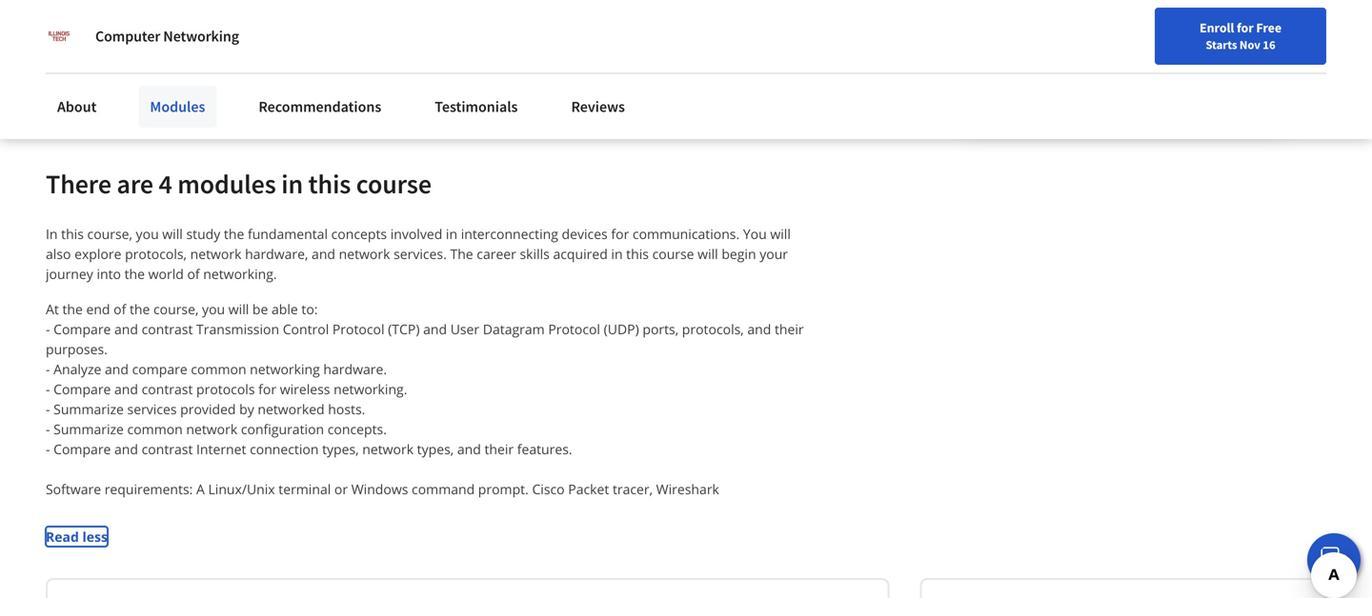 Task type: locate. For each thing, give the bounding box(es) containing it.
in up the
[[446, 225, 457, 243]]

services.
[[394, 245, 447, 263]]

will left study
[[162, 225, 183, 243]]

(udp)
[[604, 320, 639, 338]]

networking
[[250, 360, 320, 378]]

0 horizontal spatial protocols,
[[125, 245, 187, 263]]

your
[[217, 26, 246, 45], [760, 245, 788, 263]]

in
[[46, 225, 58, 243]]

contrast down services
[[142, 440, 193, 459]]

protocol
[[332, 320, 384, 338], [548, 320, 600, 338]]

course up involved
[[356, 167, 432, 201]]

will right you
[[770, 225, 791, 243]]

connection
[[250, 440, 319, 459]]

course, inside in this course, you will study the fundamental concepts involved in interconnecting devices for communications. you will also explore protocols, network hardware, and network services. the career skills acquired in this course will begin your journey into the world of networking.
[[87, 225, 132, 243]]

0 horizontal spatial their
[[484, 440, 514, 459]]

0 vertical spatial course,
[[87, 225, 132, 243]]

hosts.
[[328, 400, 365, 418]]

wireless
[[280, 380, 330, 398]]

types, up command
[[417, 440, 454, 459]]

4
[[159, 167, 172, 201]]

1 compare from the top
[[53, 320, 111, 338]]

coursera image
[[23, 15, 144, 46]]

0 horizontal spatial protocol
[[332, 320, 384, 338]]

0 horizontal spatial networking.
[[203, 265, 277, 283]]

or right terminal
[[334, 480, 348, 499]]

protocols,
[[125, 245, 187, 263], [682, 320, 744, 338]]

0 vertical spatial your
[[217, 26, 246, 45]]

of right end
[[114, 300, 126, 318]]

2 vertical spatial compare
[[53, 440, 111, 459]]

analyze
[[53, 360, 101, 378]]

contrast
[[142, 320, 193, 338], [142, 380, 193, 398], [142, 440, 193, 459]]

for
[[1237, 19, 1254, 36], [611, 225, 629, 243], [258, 380, 276, 398]]

common down services
[[127, 420, 183, 439]]

0 horizontal spatial course
[[356, 167, 432, 201]]

1 vertical spatial summarize
[[53, 420, 124, 439]]

you
[[743, 225, 767, 243]]

0 horizontal spatial for
[[258, 380, 276, 398]]

of
[[187, 265, 200, 283], [114, 300, 126, 318]]

0 vertical spatial common
[[191, 360, 246, 378]]

0 horizontal spatial your
[[217, 26, 246, 45]]

1 vertical spatial contrast
[[142, 380, 193, 398]]

networking. up be
[[203, 265, 277, 283]]

you up world
[[136, 225, 159, 243]]

network down 'provided'
[[186, 420, 237, 439]]

network down concepts
[[339, 245, 390, 263]]

common up protocols
[[191, 360, 246, 378]]

modules
[[177, 167, 276, 201]]

for inside the at the end of the course, you will be able to: - compare and contrast transmission control protocol (tcp) and user datagram protocol (udp) ports, protocols, and their purposes. - analyze and compare common networking hardware. - compare and contrast protocols for wireless networking. - summarize services provided by networked hosts. - summarize common network configuration concepts. - compare and contrast internet connection types, network types, and their features. software requirements: a linux/unix terminal or windows command prompt. cisco packet tracer, wireshark
[[258, 380, 276, 398]]

about
[[57, 97, 97, 116]]

5 - from the top
[[46, 420, 50, 439]]

1 horizontal spatial course
[[652, 245, 694, 263]]

or left "cv" at left
[[410, 26, 423, 45]]

1 vertical spatial you
[[202, 300, 225, 318]]

2 protocol from the left
[[548, 320, 600, 338]]

networking. inside in this course, you will study the fundamental concepts involved in interconnecting devices for communications. you will also explore protocols, network hardware, and network services. the career skills acquired in this course will begin your journey into the world of networking.
[[203, 265, 277, 283]]

protocols, right ports, at the bottom of page
[[682, 320, 744, 338]]

you up transmission
[[202, 300, 225, 318]]

1 horizontal spatial you
[[202, 300, 225, 318]]

contrast up compare
[[142, 320, 193, 338]]

0 horizontal spatial types,
[[322, 440, 359, 459]]

wireshark
[[656, 480, 719, 499]]

concepts
[[331, 225, 387, 243]]

protocols, up world
[[125, 245, 187, 263]]

0 horizontal spatial you
[[136, 225, 159, 243]]

add this credential to your linkedin profile, resume, or cv
[[78, 26, 443, 45]]

there
[[46, 167, 111, 201]]

your down you
[[760, 245, 788, 263]]

and up command
[[457, 440, 481, 459]]

concepts.
[[328, 420, 387, 439]]

menu item
[[1027, 19, 1149, 81]]

computer networking
[[95, 27, 239, 46]]

course down communications.
[[652, 245, 694, 263]]

1 vertical spatial course
[[652, 245, 694, 263]]

you
[[136, 225, 159, 243], [202, 300, 225, 318]]

for inside 'enroll for free starts nov 16'
[[1237, 19, 1254, 36]]

or inside the at the end of the course, you will be able to: - compare and contrast transmission control protocol (tcp) and user datagram protocol (udp) ports, protocols, and their purposes. - analyze and compare common networking hardware. - compare and contrast protocols for wireless networking. - summarize services provided by networked hosts. - summarize common network configuration concepts. - compare and contrast internet connection types, network types, and their features. software requirements: a linux/unix terminal or windows command prompt. cisco packet tracer, wireshark
[[334, 480, 348, 499]]

1 vertical spatial their
[[484, 440, 514, 459]]

packet
[[568, 480, 609, 499]]

of right world
[[187, 265, 200, 283]]

1 vertical spatial of
[[114, 300, 126, 318]]

world
[[148, 265, 184, 283]]

and down concepts
[[312, 245, 335, 263]]

be
[[252, 300, 268, 318]]

course inside in this course, you will study the fundamental concepts involved in interconnecting devices for communications. you will also explore protocols, network hardware, and network services. the career skills acquired in this course will begin your journey into the world of networking.
[[652, 245, 694, 263]]

compare
[[53, 320, 111, 338], [53, 380, 111, 398], [53, 440, 111, 459]]

0 vertical spatial contrast
[[142, 320, 193, 338]]

1 horizontal spatial types,
[[417, 440, 454, 459]]

course, inside the at the end of the course, you will be able to: - compare and contrast transmission control protocol (tcp) and user datagram protocol (udp) ports, protocols, and their purposes. - analyze and compare common networking hardware. - compare and contrast protocols for wireless networking. - summarize services provided by networked hosts. - summarize common network configuration concepts. - compare and contrast internet connection types, network types, and their features. software requirements: a linux/unix terminal or windows command prompt. cisco packet tracer, wireshark
[[153, 300, 199, 318]]

0 vertical spatial compare
[[53, 320, 111, 338]]

0 vertical spatial you
[[136, 225, 159, 243]]

1 horizontal spatial common
[[191, 360, 246, 378]]

2 horizontal spatial for
[[1237, 19, 1254, 36]]

networking. down hardware.
[[334, 380, 407, 398]]

compare up software
[[53, 440, 111, 459]]

1 horizontal spatial for
[[611, 225, 629, 243]]

read less
[[46, 528, 108, 546]]

read less button
[[46, 527, 108, 547]]

0 horizontal spatial course,
[[87, 225, 132, 243]]

or
[[410, 26, 423, 45], [334, 480, 348, 499]]

for up nov
[[1237, 19, 1254, 36]]

1 vertical spatial compare
[[53, 380, 111, 398]]

will inside the at the end of the course, you will be able to: - compare and contrast transmission control protocol (tcp) and user datagram protocol (udp) ports, protocols, and their purposes. - analyze and compare common networking hardware. - compare and contrast protocols for wireless networking. - summarize services provided by networked hosts. - summarize common network configuration concepts. - compare and contrast internet connection types, network types, and their features. software requirements: a linux/unix terminal or windows command prompt. cisco packet tracer, wireshark
[[228, 300, 249, 318]]

0 vertical spatial in
[[281, 167, 303, 201]]

1 horizontal spatial protocol
[[548, 320, 600, 338]]

2 vertical spatial for
[[258, 380, 276, 398]]

0 vertical spatial their
[[775, 320, 804, 338]]

0 horizontal spatial of
[[114, 300, 126, 318]]

types, down concepts.
[[322, 440, 359, 459]]

coursera career certificate image
[[966, 0, 1283, 126]]

and left 'user'
[[423, 320, 447, 338]]

protocol left (udp)
[[548, 320, 600, 338]]

0 vertical spatial course
[[356, 167, 432, 201]]

modules
[[150, 97, 205, 116]]

0 vertical spatial networking.
[[203, 265, 277, 283]]

0 vertical spatial for
[[1237, 19, 1254, 36]]

0 vertical spatial summarize
[[53, 400, 124, 418]]

this down communications.
[[626, 245, 649, 263]]

3 contrast from the top
[[142, 440, 193, 459]]

software
[[46, 480, 101, 499]]

1 horizontal spatial protocols,
[[682, 320, 744, 338]]

for right the devices
[[611, 225, 629, 243]]

about link
[[46, 86, 108, 128]]

of inside the at the end of the course, you will be able to: - compare and contrast transmission control protocol (tcp) and user datagram protocol (udp) ports, protocols, and their purposes. - analyze and compare common networking hardware. - compare and contrast protocols for wireless networking. - summarize services provided by networked hosts. - summarize common network configuration concepts. - compare and contrast internet connection types, network types, and their features. software requirements: a linux/unix terminal or windows command prompt. cisco packet tracer, wireshark
[[114, 300, 126, 318]]

1 vertical spatial your
[[760, 245, 788, 263]]

the right study
[[224, 225, 244, 243]]

compare down analyze
[[53, 380, 111, 398]]

course, down world
[[153, 300, 199, 318]]

and right analyze
[[105, 360, 129, 378]]

0 horizontal spatial or
[[334, 480, 348, 499]]

course, up explore
[[87, 225, 132, 243]]

0 vertical spatial protocols,
[[125, 245, 187, 263]]

transmission
[[196, 320, 279, 338]]

into
[[97, 265, 121, 283]]

1 vertical spatial for
[[611, 225, 629, 243]]

your right to
[[217, 26, 246, 45]]

1 vertical spatial course,
[[153, 300, 199, 318]]

1 vertical spatial or
[[334, 480, 348, 499]]

terminal
[[278, 480, 331, 499]]

2 compare from the top
[[53, 380, 111, 398]]

protocol up hardware.
[[332, 320, 384, 338]]

compare
[[132, 360, 187, 378]]

2 vertical spatial in
[[611, 245, 623, 263]]

0 horizontal spatial in
[[281, 167, 303, 201]]

1 horizontal spatial networking.
[[334, 380, 407, 398]]

testimonials link
[[423, 86, 529, 128]]

their
[[775, 320, 804, 338], [484, 440, 514, 459]]

2 vertical spatial contrast
[[142, 440, 193, 459]]

common
[[191, 360, 246, 378], [127, 420, 183, 439]]

will
[[162, 225, 183, 243], [770, 225, 791, 243], [698, 245, 718, 263], [228, 300, 249, 318]]

interconnecting
[[461, 225, 558, 243]]

compare up purposes.
[[53, 320, 111, 338]]

this right add
[[106, 26, 130, 45]]

1 horizontal spatial course,
[[153, 300, 199, 318]]

computer
[[95, 27, 160, 46]]

will up transmission
[[228, 300, 249, 318]]

1 vertical spatial networking.
[[334, 380, 407, 398]]

for down the networking at left bottom
[[258, 380, 276, 398]]

contrast down compare
[[142, 380, 193, 398]]

1 vertical spatial common
[[127, 420, 183, 439]]

in up fundamental
[[281, 167, 303, 201]]

the right "at"
[[62, 300, 83, 318]]

reviews
[[571, 97, 625, 116]]

and up compare
[[114, 320, 138, 338]]

1 horizontal spatial or
[[410, 26, 423, 45]]

study
[[186, 225, 220, 243]]

1 horizontal spatial of
[[187, 265, 200, 283]]

add
[[78, 26, 103, 45]]

1 vertical spatial protocols,
[[682, 320, 744, 338]]

and up services
[[114, 380, 138, 398]]

0 vertical spatial of
[[187, 265, 200, 283]]

1 horizontal spatial your
[[760, 245, 788, 263]]

course
[[356, 167, 432, 201], [652, 245, 694, 263]]

by
[[239, 400, 254, 418]]

this
[[106, 26, 130, 45], [308, 167, 351, 201], [61, 225, 84, 243], [626, 245, 649, 263]]

in right "acquired"
[[611, 245, 623, 263]]

network down concepts.
[[362, 440, 414, 459]]

and
[[312, 245, 335, 263], [114, 320, 138, 338], [423, 320, 447, 338], [747, 320, 771, 338], [105, 360, 129, 378], [114, 380, 138, 398], [114, 440, 138, 459], [457, 440, 481, 459]]

in
[[281, 167, 303, 201], [446, 225, 457, 243], [611, 245, 623, 263]]

1 vertical spatial in
[[446, 225, 457, 243]]

networking.
[[203, 265, 277, 283], [334, 380, 407, 398]]

protocols, inside in this course, you will study the fundamental concepts involved in interconnecting devices for communications. you will also explore protocols, network hardware, and network services. the career skills acquired in this course will begin your journey into the world of networking.
[[125, 245, 187, 263]]

summarize
[[53, 400, 124, 418], [53, 420, 124, 439]]

you inside the at the end of the course, you will be able to: - compare and contrast transmission control protocol (tcp) and user datagram protocol (udp) ports, protocols, and their purposes. - analyze and compare common networking hardware. - compare and contrast protocols for wireless networking. - summarize services provided by networked hosts. - summarize common network configuration concepts. - compare and contrast internet connection types, network types, and their features. software requirements: a linux/unix terminal or windows command prompt. cisco packet tracer, wireshark
[[202, 300, 225, 318]]

1 horizontal spatial in
[[446, 225, 457, 243]]



Task type: vqa. For each thing, say whether or not it's contained in the screenshot.
"course" inside in this course, you will study the fundamental concepts involved in interconnecting devices for communications. you will also explore protocols, network hardware, and network services. the career skills acquired in this course will begin your journey into the world of networking.
yes



Task type: describe. For each thing, give the bounding box(es) containing it.
involved
[[390, 225, 442, 243]]

end
[[86, 300, 110, 318]]

tracer,
[[613, 480, 653, 499]]

2 summarize from the top
[[53, 420, 124, 439]]

2 - from the top
[[46, 360, 50, 378]]

linkedin
[[249, 26, 304, 45]]

of inside in this course, you will study the fundamental concepts involved in interconnecting devices for communications. you will also explore protocols, network hardware, and network services. the career skills acquired in this course will begin your journey into the world of networking.
[[187, 265, 200, 283]]

testimonials
[[435, 97, 518, 116]]

there are 4 modules in this course
[[46, 167, 432, 201]]

free
[[1256, 19, 1282, 36]]

to
[[201, 26, 214, 45]]

protocols
[[196, 380, 255, 398]]

read
[[46, 528, 79, 546]]

also
[[46, 245, 71, 263]]

explore
[[74, 245, 121, 263]]

6 - from the top
[[46, 440, 50, 459]]

modules link
[[139, 86, 217, 128]]

networking. inside the at the end of the course, you will be able to: - compare and contrast transmission control protocol (tcp) and user datagram protocol (udp) ports, protocols, and their purposes. - analyze and compare common networking hardware. - compare and contrast protocols for wireless networking. - summarize services provided by networked hosts. - summarize common network configuration concepts. - compare and contrast internet connection types, network types, and their features. software requirements: a linux/unix terminal or windows command prompt. cisco packet tracer, wireshark
[[334, 380, 407, 398]]

are
[[117, 167, 153, 201]]

1 horizontal spatial their
[[775, 320, 804, 338]]

fundamental
[[248, 225, 328, 243]]

enroll
[[1200, 19, 1234, 36]]

and inside in this course, you will study the fundamental concepts involved in interconnecting devices for communications. you will also explore protocols, network hardware, and network services. the career skills acquired in this course will begin your journey into the world of networking.
[[312, 245, 335, 263]]

control
[[283, 320, 329, 338]]

2 horizontal spatial in
[[611, 245, 623, 263]]

nov
[[1240, 37, 1260, 52]]

cisco
[[532, 480, 565, 499]]

devices
[[562, 225, 608, 243]]

the right 'into'
[[124, 265, 145, 283]]

able
[[272, 300, 298, 318]]

for inside in this course, you will study the fundamental concepts involved in interconnecting devices for communications. you will also explore protocols, network hardware, and network services. the career skills acquired in this course will begin your journey into the world of networking.
[[611, 225, 629, 243]]

networking
[[163, 27, 239, 46]]

1 contrast from the top
[[142, 320, 193, 338]]

acquired
[[553, 245, 608, 263]]

credential
[[133, 26, 198, 45]]

linux/unix
[[208, 480, 275, 499]]

your inside in this course, you will study the fundamental concepts involved in interconnecting devices for communications. you will also explore protocols, network hardware, and network services. the career skills acquired in this course will begin your journey into the world of networking.
[[760, 245, 788, 263]]

0 vertical spatial or
[[410, 26, 423, 45]]

prompt.
[[478, 480, 529, 499]]

4 - from the top
[[46, 400, 50, 418]]

user
[[450, 320, 479, 338]]

provided
[[180, 400, 236, 418]]

features.
[[517, 440, 572, 459]]

the right end
[[130, 300, 150, 318]]

journey
[[46, 265, 93, 283]]

reviews link
[[560, 86, 636, 128]]

datagram
[[483, 320, 545, 338]]

less
[[82, 528, 108, 546]]

and down begin
[[747, 320, 771, 338]]

resume,
[[355, 26, 407, 45]]

1 protocol from the left
[[332, 320, 384, 338]]

1 - from the top
[[46, 320, 50, 338]]

2 types, from the left
[[417, 440, 454, 459]]

protocols, inside the at the end of the course, you will be able to: - compare and contrast transmission control protocol (tcp) and user datagram protocol (udp) ports, protocols, and their purposes. - analyze and compare common networking hardware. - compare and contrast protocols for wireless networking. - summarize services provided by networked hosts. - summarize common network configuration concepts. - compare and contrast internet connection types, network types, and their features. software requirements: a linux/unix terminal or windows command prompt. cisco packet tracer, wireshark
[[682, 320, 744, 338]]

0 horizontal spatial common
[[127, 420, 183, 439]]

career
[[477, 245, 516, 263]]

communications.
[[633, 225, 740, 243]]

chat with us image
[[1319, 545, 1349, 575]]

recommendations link
[[247, 86, 393, 128]]

3 - from the top
[[46, 380, 50, 398]]

requirements:
[[105, 480, 193, 499]]

windows
[[351, 480, 408, 499]]

2 contrast from the top
[[142, 380, 193, 398]]

the
[[450, 245, 473, 263]]

16
[[1263, 37, 1275, 52]]

at the end of the course, you will be able to: - compare and contrast transmission control protocol (tcp) and user datagram protocol (udp) ports, protocols, and their purposes. - analyze and compare common networking hardware. - compare and contrast protocols for wireless networking. - summarize services provided by networked hosts. - summarize common network configuration concepts. - compare and contrast internet connection types, network types, and their features. software requirements: a linux/unix terminal or windows command prompt. cisco packet tracer, wireshark
[[46, 300, 807, 499]]

cv
[[426, 26, 443, 45]]

hardware.
[[323, 360, 387, 378]]

recommendations
[[259, 97, 381, 116]]

network down study
[[190, 245, 241, 263]]

and up requirements:
[[114, 440, 138, 459]]

command
[[412, 480, 475, 499]]

enroll for free starts nov 16
[[1200, 19, 1282, 52]]

configuration
[[241, 420, 324, 439]]

purposes.
[[46, 340, 108, 358]]

at
[[46, 300, 59, 318]]

internet
[[196, 440, 246, 459]]

1 types, from the left
[[322, 440, 359, 459]]

to:
[[301, 300, 318, 318]]

you inside in this course, you will study the fundamental concepts involved in interconnecting devices for communications. you will also explore protocols, network hardware, and network services. the career skills acquired in this course will begin your journey into the world of networking.
[[136, 225, 159, 243]]

illinois tech image
[[46, 23, 72, 50]]

starts
[[1206, 37, 1237, 52]]

begin
[[722, 245, 756, 263]]

ports,
[[643, 320, 679, 338]]

a
[[196, 480, 205, 499]]

services
[[127, 400, 177, 418]]

in this course, you will study the fundamental concepts involved in interconnecting devices for communications. you will also explore protocols, network hardware, and network services. the career skills acquired in this course will begin your journey into the world of networking.
[[46, 225, 794, 283]]

profile,
[[307, 26, 352, 45]]

hardware,
[[245, 245, 308, 263]]

skills
[[520, 245, 550, 263]]

this up concepts
[[308, 167, 351, 201]]

3 compare from the top
[[53, 440, 111, 459]]

networked
[[258, 400, 325, 418]]

(tcp)
[[388, 320, 420, 338]]

will down communications.
[[698, 245, 718, 263]]

this right in
[[61, 225, 84, 243]]

1 summarize from the top
[[53, 400, 124, 418]]



